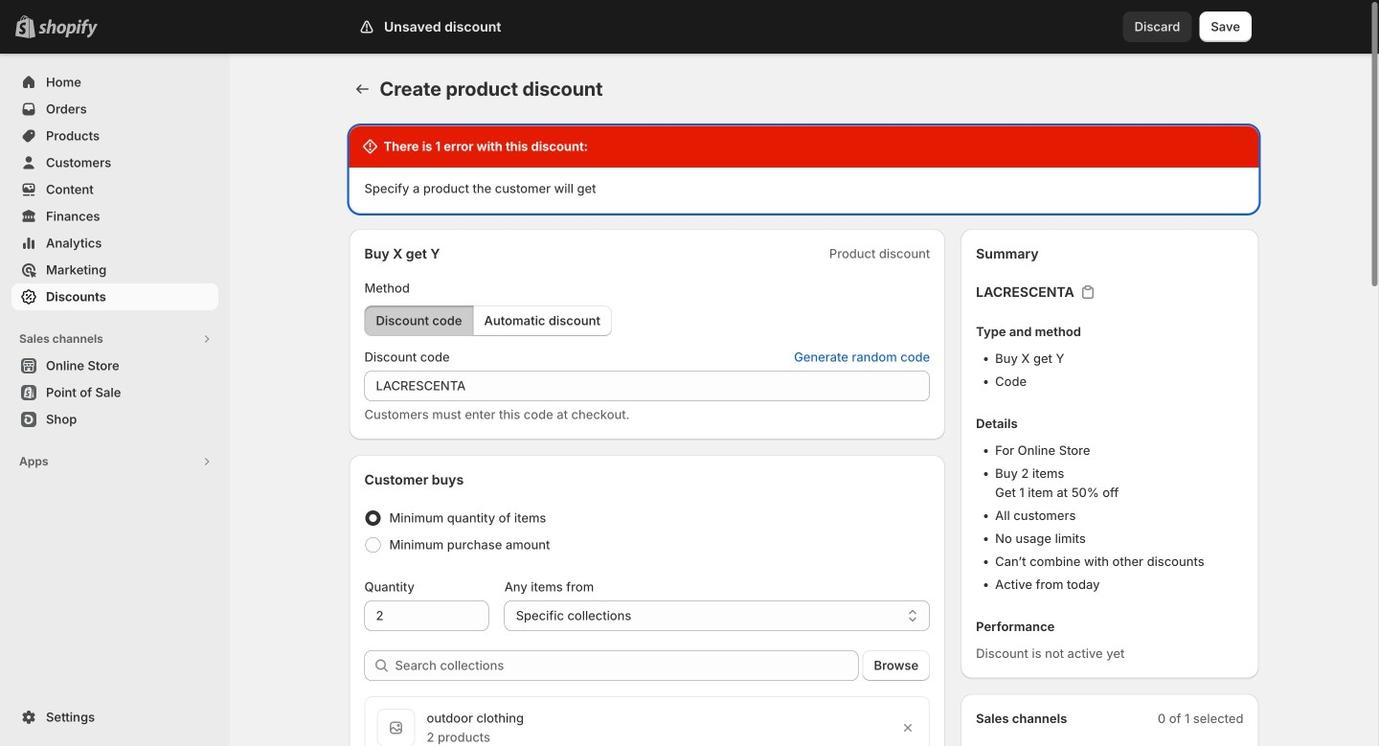 Task type: vqa. For each thing, say whether or not it's contained in the screenshot.
ZIP
no



Task type: describe. For each thing, give the bounding box(es) containing it.
Search collections text field
[[395, 650, 859, 681]]



Task type: locate. For each thing, give the bounding box(es) containing it.
None text field
[[364, 600, 489, 631]]

shopify image
[[38, 19, 98, 38]]

None text field
[[364, 371, 930, 401]]



